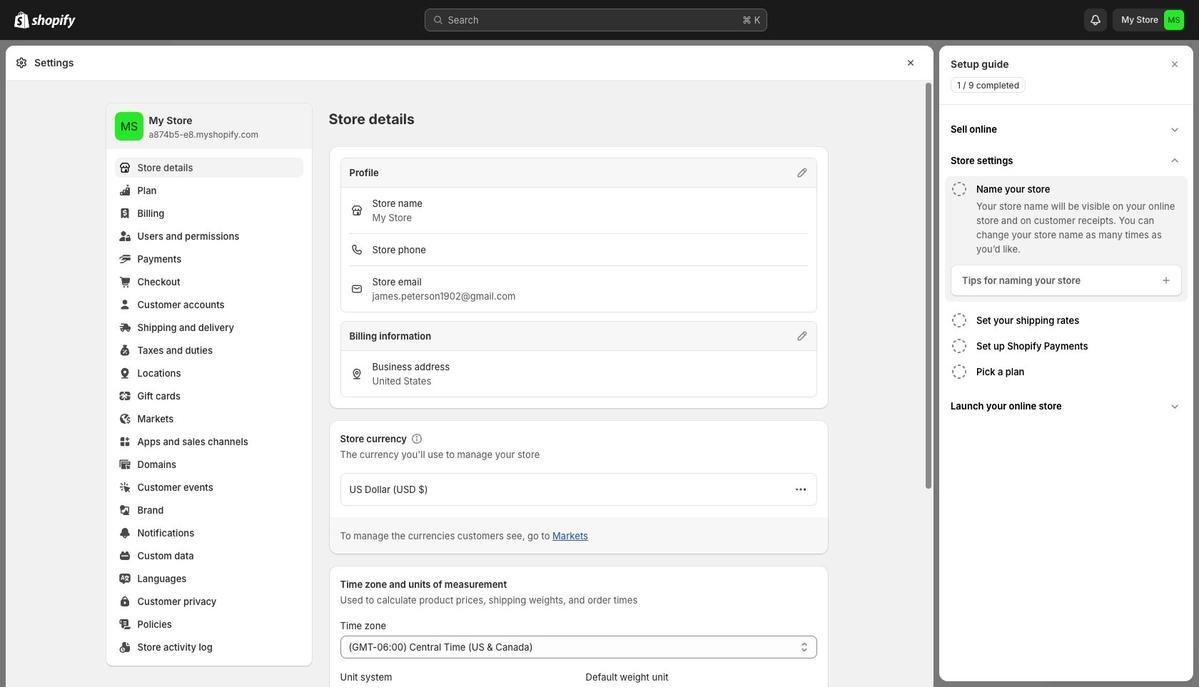 Task type: locate. For each thing, give the bounding box(es) containing it.
dialog
[[940, 46, 1194, 682]]

shopify image
[[14, 11, 29, 29]]

mark pick a plan as done image
[[951, 363, 968, 381]]

my store image
[[115, 112, 143, 141]]

mark set your shipping rates as done image
[[951, 312, 968, 329]]

shopify image
[[31, 14, 76, 29]]

mark set up shopify payments as done image
[[951, 338, 968, 355]]



Task type: describe. For each thing, give the bounding box(es) containing it.
mark name your store as done image
[[951, 181, 968, 198]]

my store image
[[1165, 10, 1185, 30]]

settings dialog
[[6, 46, 934, 688]]

shop settings menu element
[[106, 104, 312, 666]]



Task type: vqa. For each thing, say whether or not it's contained in the screenshot.
the Short sleeve t-shirt text field
no



